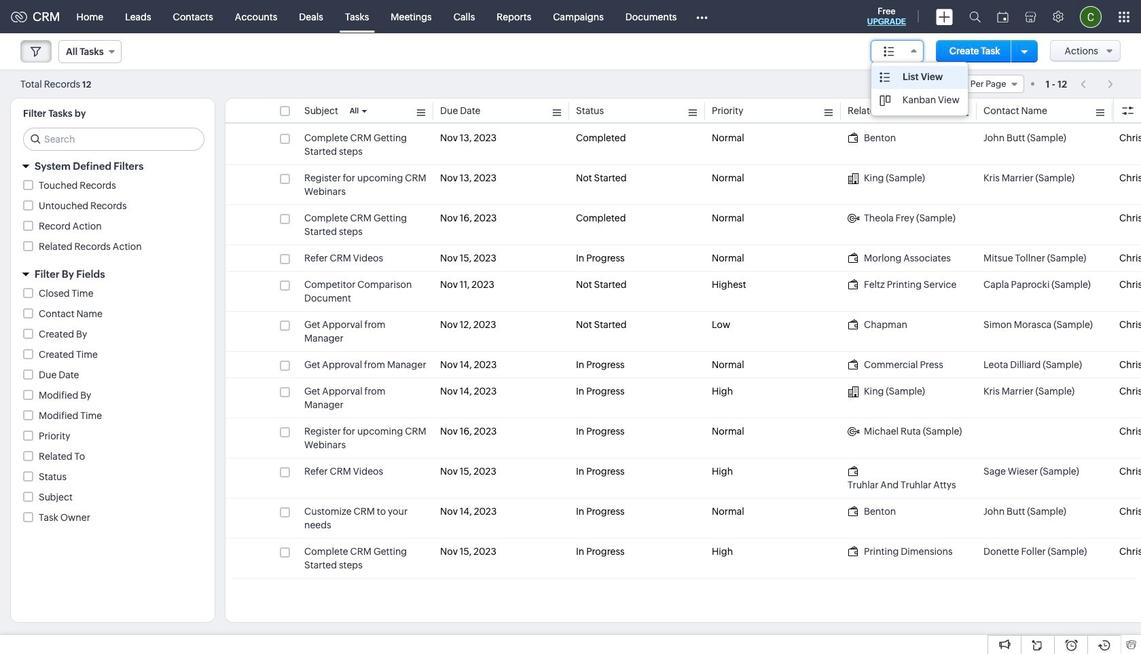 Task type: describe. For each thing, give the bounding box(es) containing it.
logo image
[[11, 11, 27, 22]]

2 size image from the top
[[880, 94, 891, 107]]

Search text field
[[24, 128, 204, 150]]

create menu image
[[936, 8, 953, 25]]

profile image
[[1080, 6, 1102, 28]]

search element
[[961, 0, 989, 33]]

profile element
[[1072, 0, 1110, 33]]

size image
[[884, 46, 895, 58]]



Task type: vqa. For each thing, say whether or not it's contained in the screenshot.
CRM to the bottom
no



Task type: locate. For each thing, give the bounding box(es) containing it.
row group
[[226, 125, 1141, 579]]

None field
[[58, 40, 121, 63], [871, 40, 924, 63], [915, 75, 1024, 93], [58, 40, 121, 63], [915, 75, 1024, 93]]

none field size
[[871, 40, 924, 63]]

Other Modules field
[[688, 6, 717, 28]]

size image
[[880, 71, 891, 84], [880, 94, 891, 107]]

calendar image
[[997, 11, 1009, 22]]

search image
[[969, 11, 981, 22]]

create menu element
[[928, 0, 961, 33]]

list box
[[872, 63, 968, 115]]

1 vertical spatial size image
[[880, 94, 891, 107]]

1 size image from the top
[[880, 71, 891, 84]]

0 vertical spatial size image
[[880, 71, 891, 84]]

navigation
[[1074, 74, 1121, 94]]



